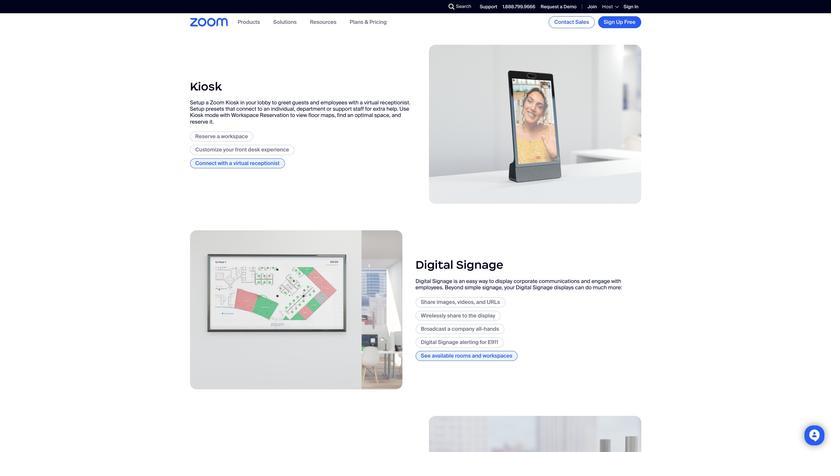 Task type: vqa. For each thing, say whether or not it's contained in the screenshot.
the Blog Categories dropdown button
no



Task type: describe. For each thing, give the bounding box(es) containing it.
support
[[333, 106, 352, 113]]

displays
[[554, 284, 574, 291]]

experience
[[261, 146, 289, 153]]

all-
[[476, 326, 484, 333]]

desk
[[248, 146, 260, 153]]

share
[[447, 312, 461, 319]]

the
[[469, 312, 477, 319]]

reserve
[[195, 133, 216, 140]]

connect with a virtual receptionist button
[[190, 158, 285, 169]]

to right connect
[[258, 106, 262, 113]]

signage for digital signage is an easy way to display corporate communications and engage with employees. beyond simple signage, your digital signage displays can do much more:
[[432, 278, 453, 285]]

find
[[337, 112, 346, 119]]

products
[[238, 19, 260, 26]]

broadcast
[[421, 326, 446, 333]]

for inside setup a zoom kiosk in your lobby to greet guests and employees with a virtual receptionist. setup presets that connect to an individual, department or support staff for extra help. use kiosk mode with workspace reservation to view floor maps, find an optimal space, and reserve it.
[[365, 106, 372, 113]]

digital for digital signage is an easy way to display corporate communications and engage with employees. beyond simple signage, your digital signage displays can do much more:
[[416, 278, 431, 285]]

a for request a demo
[[560, 4, 563, 10]]

sign for sign in
[[624, 4, 634, 10]]

plans & pricing link
[[350, 19, 387, 26]]

resources button
[[310, 19, 337, 26]]

use
[[400, 106, 409, 113]]

demo
[[564, 4, 577, 10]]

way
[[479, 278, 488, 285]]

resources
[[310, 19, 337, 26]]

with up "optimal"
[[349, 99, 359, 106]]

do
[[586, 284, 592, 291]]

1 horizontal spatial an
[[347, 112, 354, 119]]

digital signage
[[416, 258, 504, 273]]

join link
[[588, 4, 597, 10]]

reserve a workspace button
[[190, 132, 253, 142]]

for inside button
[[480, 339, 487, 346]]

setup a zoom kiosk in your lobby to greet guests and employees with a virtual receptionist. setup presets that connect to an individual, department or support staff for extra help. use kiosk mode with workspace reservation to view floor maps, find an optimal space, and reserve it.
[[190, 99, 411, 125]]

see available rooms and workspaces button
[[416, 351, 518, 361]]

connect with a virtual receptionist
[[195, 160, 280, 167]]

1 setup from the top
[[190, 99, 205, 106]]

signage for digital signage
[[456, 258, 504, 273]]

signage for digital signage alerting for e911
[[438, 339, 459, 346]]

1.888.799.9666 link
[[503, 4, 536, 10]]

broadcast a company all-hands button
[[416, 325, 505, 335]]

digital signage is an easy way to display corporate communications and engage with employees. beyond simple signage, your digital signage displays can do much more:
[[416, 278, 622, 291]]

sign up free link
[[598, 16, 641, 28]]

a for setup a zoom kiosk in your lobby to greet guests and employees with a virtual receptionist. setup presets that connect to an individual, department or support staff for extra help. use kiosk mode with workspace reservation to view floor maps, find an optimal space, and reserve it.
[[206, 99, 209, 106]]

contact sales
[[554, 19, 589, 26]]

a for reserve a workspace
[[217, 133, 220, 140]]

reserve a workspace
[[195, 133, 248, 140]]

contact
[[554, 19, 574, 26]]

an inside digital signage is an easy way to display corporate communications and engage with employees. beyond simple signage, your digital signage displays can do much more:
[[459, 278, 465, 285]]

0 vertical spatial kiosk
[[190, 79, 222, 94]]

search
[[456, 3, 471, 9]]

a for broadcast a company all-hands
[[448, 326, 451, 333]]

to left view at the left top
[[290, 112, 295, 119]]

hands
[[484, 326, 499, 333]]

workspace
[[221, 133, 248, 140]]

company
[[452, 326, 475, 333]]

and up the floor
[[310, 99, 319, 106]]

pricing
[[370, 19, 387, 26]]

virtual inside button
[[233, 160, 249, 167]]

department
[[297, 106, 325, 113]]

wirelessly
[[421, 312, 446, 319]]

and inside digital signage is an easy way to display corporate communications and engage with employees. beyond simple signage, your digital signage displays can do much more:
[[581, 278, 590, 285]]

sign in link
[[624, 4, 639, 10]]

to inside digital signage is an easy way to display corporate communications and engage with employees. beyond simple signage, your digital signage displays can do much more:
[[489, 278, 494, 285]]

digital for digital signage alerting for e911
[[421, 339, 437, 346]]

help.
[[387, 106, 398, 113]]

scheduling display element
[[190, 416, 641, 453]]

presets
[[206, 106, 224, 113]]

host button
[[602, 4, 619, 10]]

rooms
[[455, 353, 471, 360]]

in
[[635, 4, 639, 10]]

mode
[[205, 112, 219, 119]]

staff
[[353, 106, 364, 113]]

customize your front desk experience
[[195, 146, 289, 153]]

view
[[296, 112, 307, 119]]

&
[[365, 19, 368, 26]]

share
[[421, 299, 436, 306]]

digital signage element
[[190, 231, 641, 390]]

corporate
[[514, 278, 538, 285]]

maps,
[[321, 112, 336, 119]]

display inside button
[[478, 312, 495, 319]]

more:
[[608, 284, 622, 291]]

broadcast a company all-hands
[[421, 326, 499, 333]]

plans
[[350, 19, 363, 26]]

connect
[[236, 106, 256, 113]]

simple
[[465, 284, 481, 291]]

space,
[[374, 112, 391, 119]]

greet
[[278, 99, 291, 106]]

plans & pricing
[[350, 19, 387, 26]]

engage
[[592, 278, 610, 285]]

1 vertical spatial kiosk
[[226, 99, 239, 106]]

to inside button
[[462, 312, 467, 319]]

sign for sign up free
[[604, 19, 615, 26]]

wirelessly share to the display
[[421, 312, 495, 319]]

floor
[[308, 112, 320, 119]]

join
[[588, 4, 597, 10]]

it.
[[210, 118, 214, 125]]

sales
[[576, 19, 589, 26]]

see
[[421, 353, 431, 360]]

workspace
[[231, 112, 259, 119]]

alerting
[[460, 339, 479, 346]]



Task type: locate. For each thing, give the bounding box(es) containing it.
request a demo link
[[541, 4, 577, 10]]

digital up share
[[416, 278, 431, 285]]

with right mode
[[220, 112, 230, 119]]

and down receptionist.
[[392, 112, 401, 119]]

signage inside button
[[438, 339, 459, 346]]

with
[[349, 99, 359, 106], [220, 112, 230, 119], [218, 160, 228, 167], [611, 278, 621, 285]]

0 horizontal spatial for
[[365, 106, 372, 113]]

0 vertical spatial your
[[246, 99, 256, 106]]

None search field
[[424, 1, 450, 12]]

with right engage
[[611, 278, 621, 285]]

0 vertical spatial display
[[495, 278, 513, 285]]

receptionist.
[[380, 99, 411, 106]]

an
[[264, 106, 270, 113], [347, 112, 354, 119], [459, 278, 465, 285]]

communications
[[539, 278, 580, 285]]

signage left displays
[[533, 284, 553, 291]]

request a demo
[[541, 4, 577, 10]]

0 vertical spatial sign
[[624, 4, 634, 10]]

with inside digital signage is an easy way to display corporate communications and engage with employees. beyond simple signage, your digital signage displays can do much more:
[[611, 278, 621, 285]]

and inside button
[[472, 353, 482, 360]]

to left greet
[[272, 99, 277, 106]]

digital up see
[[421, 339, 437, 346]]

a inside button
[[229, 160, 232, 167]]

sign up free
[[604, 19, 636, 26]]

digital signage alerting for e911 button
[[416, 338, 504, 348]]

virtual right staff
[[364, 99, 379, 106]]

kiosk element
[[190, 45, 641, 204]]

display right way
[[495, 278, 513, 285]]

products button
[[238, 19, 260, 26]]

your
[[246, 99, 256, 106], [223, 146, 234, 153], [504, 284, 515, 291]]

to
[[272, 99, 277, 106], [258, 106, 262, 113], [290, 112, 295, 119], [489, 278, 494, 285], [462, 312, 467, 319]]

display
[[495, 278, 513, 285], [478, 312, 495, 319]]

digital kiosk woman's face image
[[429, 45, 641, 204]]

is
[[454, 278, 458, 285]]

and left engage
[[581, 278, 590, 285]]

with right connect at top
[[218, 160, 228, 167]]

solutions button
[[273, 19, 297, 26]]

digital signage alerting for e911
[[421, 339, 498, 346]]

extra
[[373, 106, 385, 113]]

digital for digital signage
[[416, 258, 453, 273]]

sign left up
[[604, 19, 615, 26]]

workspaces
[[483, 353, 512, 360]]

2 setup from the top
[[190, 106, 205, 113]]

1 vertical spatial virtual
[[233, 160, 249, 167]]

and left urls
[[476, 299, 486, 306]]

setup left presets
[[190, 99, 205, 106]]

e911
[[488, 339, 498, 346]]

2 vertical spatial your
[[504, 284, 515, 291]]

a down customize your front desk experience button
[[229, 160, 232, 167]]

an right find
[[347, 112, 354, 119]]

0 vertical spatial virtual
[[364, 99, 379, 106]]

display right the on the bottom right of page
[[478, 312, 495, 319]]

with inside button
[[218, 160, 228, 167]]

customize your front desk experience button
[[190, 145, 294, 155]]

a left the company
[[448, 326, 451, 333]]

office floor plan image
[[190, 231, 402, 390]]

a left zoom
[[206, 99, 209, 106]]

reservation
[[260, 112, 289, 119]]

signage
[[456, 258, 504, 273], [432, 278, 453, 285], [533, 284, 553, 291], [438, 339, 459, 346]]

solutions
[[273, 19, 297, 26]]

kiosk up zoom
[[190, 79, 222, 94]]

search image
[[449, 4, 454, 10], [449, 4, 454, 10]]

display inside digital signage is an easy way to display corporate communications and engage with employees. beyond simple signage, your digital signage displays can do much more:
[[495, 278, 513, 285]]

your inside setup a zoom kiosk in your lobby to greet guests and employees with a virtual receptionist. setup presets that connect to an individual, department or support staff for extra help. use kiosk mode with workspace reservation to view floor maps, find an optimal space, and reserve it.
[[246, 99, 256, 106]]

kiosk left in
[[226, 99, 239, 106]]

in
[[240, 99, 245, 106]]

a inside button
[[217, 133, 220, 140]]

a up "optimal"
[[360, 99, 363, 106]]

reserve
[[190, 118, 208, 125]]

share images, videos, and urls button
[[416, 298, 505, 308]]

an right is
[[459, 278, 465, 285]]

connect
[[195, 160, 217, 167]]

a left demo
[[560, 4, 563, 10]]

sign in
[[624, 4, 639, 10]]

your right in
[[246, 99, 256, 106]]

a right reserve
[[217, 133, 220, 140]]

setup
[[190, 99, 205, 106], [190, 106, 205, 113]]

zoom
[[210, 99, 224, 106]]

up
[[616, 19, 623, 26]]

0 horizontal spatial an
[[264, 106, 270, 113]]

your inside digital signage is an easy way to display corporate communications and engage with employees. beyond simple signage, your digital signage displays can do much more:
[[504, 284, 515, 291]]

individual,
[[271, 106, 295, 113]]

0 horizontal spatial sign
[[604, 19, 615, 26]]

2 horizontal spatial your
[[504, 284, 515, 291]]

for right staff
[[365, 106, 372, 113]]

request
[[541, 4, 559, 10]]

much
[[593, 284, 607, 291]]

0 horizontal spatial virtual
[[233, 160, 249, 167]]

1 horizontal spatial for
[[480, 339, 487, 346]]

digital inside digital signage alerting for e911 button
[[421, 339, 437, 346]]

and inside button
[[476, 299, 486, 306]]

support
[[480, 4, 497, 10]]

1.888.799.9666
[[503, 4, 536, 10]]

videos,
[[458, 299, 475, 306]]

an left individual,
[[264, 106, 270, 113]]

available
[[432, 353, 454, 360]]

2 vertical spatial kiosk
[[190, 112, 203, 119]]

or
[[327, 106, 332, 113]]

2 horizontal spatial an
[[459, 278, 465, 285]]

signage,
[[482, 284, 503, 291]]

can
[[575, 284, 584, 291]]

0 vertical spatial for
[[365, 106, 372, 113]]

to left the on the bottom right of page
[[462, 312, 467, 319]]

employees
[[321, 99, 347, 106]]

signage left is
[[432, 278, 453, 285]]

a inside button
[[448, 326, 451, 333]]

easy
[[466, 278, 478, 285]]

to right way
[[489, 278, 494, 285]]

signage up available
[[438, 339, 459, 346]]

sign left the in
[[624, 4, 634, 10]]

1 vertical spatial sign
[[604, 19, 615, 26]]

digital right signage,
[[516, 284, 532, 291]]

beyond
[[445, 284, 463, 291]]

signage up way
[[456, 258, 504, 273]]

1 vertical spatial display
[[478, 312, 495, 319]]

support link
[[480, 4, 497, 10]]

setup up reserve
[[190, 106, 205, 113]]

urls
[[487, 299, 500, 306]]

zoom logo image
[[190, 18, 228, 26]]

that
[[226, 106, 235, 113]]

host
[[602, 4, 613, 10]]

kiosk
[[190, 79, 222, 94], [226, 99, 239, 106], [190, 112, 203, 119]]

for
[[365, 106, 372, 113], [480, 339, 487, 346]]

see available rooms and workspaces
[[421, 353, 512, 360]]

lobby
[[258, 99, 271, 106]]

images,
[[437, 299, 456, 306]]

your left front
[[223, 146, 234, 153]]

wirelessly share to the display button
[[416, 311, 501, 321]]

optimal
[[355, 112, 373, 119]]

1 horizontal spatial your
[[246, 99, 256, 106]]

1 vertical spatial your
[[223, 146, 234, 153]]

contact sales link
[[549, 16, 595, 28]]

1 horizontal spatial sign
[[624, 4, 634, 10]]

your right signage,
[[504, 284, 515, 291]]

and right rooms
[[472, 353, 482, 360]]

sign inside "sign up free" link
[[604, 19, 615, 26]]

your inside customize your front desk experience button
[[223, 146, 234, 153]]

1 horizontal spatial virtual
[[364, 99, 379, 106]]

front
[[235, 146, 247, 153]]

employees.
[[416, 284, 444, 291]]

digital up "employees."
[[416, 258, 453, 273]]

0 horizontal spatial your
[[223, 146, 234, 153]]

for left e911
[[480, 339, 487, 346]]

virtual inside setup a zoom kiosk in your lobby to greet guests and employees with a virtual receptionist. setup presets that connect to an individual, department or support staff for extra help. use kiosk mode with workspace reservation to view floor maps, find an optimal space, and reserve it.
[[364, 99, 379, 106]]

1 vertical spatial for
[[480, 339, 487, 346]]

virtual down customize your front desk experience button
[[233, 160, 249, 167]]

kiosk left mode
[[190, 112, 203, 119]]



